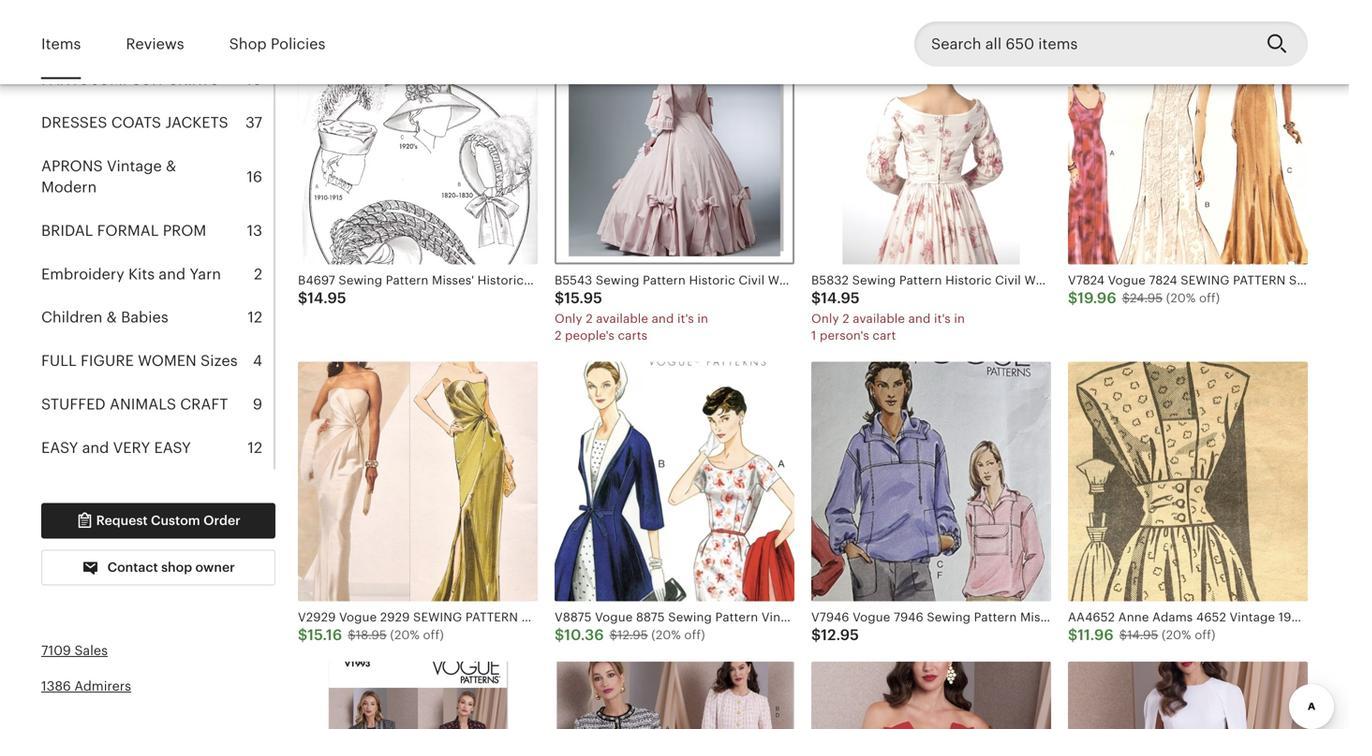 Task type: vqa. For each thing, say whether or not it's contained in the screenshot.
Christmas
no



Task type: locate. For each thing, give the bounding box(es) containing it.
it's for 15.95
[[677, 312, 694, 326]]

9 tab from the top
[[41, 383, 274, 427]]

available
[[596, 312, 648, 326], [853, 312, 905, 326]]

v1982 sewing pattern misses' lined cape dresses sizes 8-16 or 18-26 vogue 1982 image
[[1068, 662, 1308, 730]]

0 horizontal spatial available
[[596, 312, 648, 326]]

it's inside '$ 14.95 only 2 available and it's in 1 person's cart'
[[934, 312, 951, 326]]

16
[[247, 168, 262, 185]]

37
[[245, 114, 262, 131]]

1 horizontal spatial it's
[[934, 312, 951, 326]]

tab containing pants jumpsuit skirts
[[41, 58, 274, 101]]

2 only from the left
[[811, 312, 839, 326]]

very
[[113, 440, 150, 457]]

(20% inside "$ 11.96 $ 14.95 (20% off)"
[[1162, 629, 1191, 643]]

bridal
[[41, 222, 93, 239]]

2 available from the left
[[853, 312, 905, 326]]

1 available from the left
[[596, 312, 648, 326]]

1 in from the left
[[697, 312, 708, 326]]

&
[[166, 158, 176, 175], [106, 309, 117, 326]]

shop
[[161, 560, 192, 575]]

v2929 vogue 2929 sewing pattern designer bellville sassoon special occasion prom dress formal new year party sizes 4-8 or 10-14 or 16-20 oop image
[[298, 362, 538, 602]]

$ inside the $ 10.36 $ 12.95 (20% off)
[[609, 629, 617, 643]]

available inside $ 15.95 only 2 available and it's in 2 people's carts
[[596, 312, 648, 326]]

off) inside $ 15.16 $ 18.95 (20% off)
[[423, 629, 444, 643]]

costumes
[[41, 28, 124, 44]]

v7946 vogue 7946 sewing pattern misses' easy tops skirts pants sizes 8-12 or 14-18oop image
[[811, 362, 1051, 602]]

5 tab from the top
[[41, 209, 274, 253]]

only inside $ 15.95 only 2 available and it's in 2 people's carts
[[555, 312, 582, 326]]

off)
[[1199, 291, 1220, 305], [423, 629, 444, 643], [684, 629, 705, 643], [1195, 629, 1216, 643]]

skirts
[[169, 71, 219, 88]]

off) up v1982 sewing pattern misses' lined cape dresses sizes 8-16 or 18-26 vogue 1982 image
[[1195, 629, 1216, 643]]

dresses coats jackets
[[41, 114, 228, 131]]

1 horizontal spatial only
[[811, 312, 839, 326]]

12.95
[[821, 627, 859, 644], [617, 629, 648, 643]]

off) for 10.36
[[684, 629, 705, 643]]

0 horizontal spatial only
[[555, 312, 582, 326]]

person's
[[820, 329, 869, 343]]

1386 admirers
[[41, 679, 131, 694]]

bridal formal prom
[[41, 222, 206, 239]]

full figure women sizes
[[41, 353, 238, 370]]

and
[[159, 266, 186, 283], [652, 312, 674, 326], [908, 312, 931, 326], [82, 440, 109, 457]]

8 tab from the top
[[41, 340, 274, 383]]

1 vertical spatial 12
[[248, 440, 262, 457]]

in for 14.95
[[954, 312, 965, 326]]

$ inside $ 15.16 $ 18.95 (20% off)
[[348, 629, 356, 643]]

0 horizontal spatial in
[[697, 312, 708, 326]]

2 down 13
[[254, 266, 262, 283]]

11.96
[[1078, 627, 1114, 644]]

2 horizontal spatial 14.95
[[1127, 629, 1158, 643]]

tab containing full figure women sizes
[[41, 340, 274, 383]]

v1992 sewing pattern misses' lined jacket skirt pants sizes 8-16 or 18-26 vogue 1992 image
[[555, 662, 794, 730]]

2 12 from the top
[[248, 440, 262, 457]]

admirers
[[74, 679, 131, 694]]

10 tab from the top
[[41, 427, 274, 470]]

tab containing dresses coats jackets
[[41, 101, 274, 145]]

off) inside "$ 11.96 $ 14.95 (20% off)"
[[1195, 629, 1216, 643]]

(20% inside $ 19.96 $ 24.95 (20% off)
[[1166, 291, 1196, 305]]

10
[[246, 71, 262, 88]]

4 tab from the top
[[41, 145, 274, 209]]

1 horizontal spatial available
[[853, 312, 905, 326]]

off) right 18.95
[[423, 629, 444, 643]]

reviews link
[[126, 22, 184, 66]]

pants jumpsuit skirts
[[41, 71, 219, 88]]

4
[[253, 353, 262, 370]]

2 up person's
[[842, 312, 849, 326]]

2
[[254, 266, 262, 283], [586, 312, 593, 326], [842, 312, 849, 326], [555, 329, 562, 343]]

stuffed animals craft
[[41, 396, 228, 413]]

it's
[[677, 312, 694, 326], [934, 312, 951, 326]]

only
[[555, 312, 582, 326], [811, 312, 839, 326]]

children & babies
[[41, 309, 168, 326]]

0 horizontal spatial 14.95
[[308, 290, 346, 307]]

owner
[[195, 560, 235, 575]]

13
[[247, 222, 262, 239]]

1 horizontal spatial easy
[[154, 440, 191, 457]]

in inside $ 15.95 only 2 available and it's in 2 people's carts
[[697, 312, 708, 326]]

available for 14.95
[[853, 312, 905, 326]]

only inside '$ 14.95 only 2 available and it's in 1 person's cart'
[[811, 312, 839, 326]]

18.95
[[356, 629, 387, 643]]

(20% inside the $ 10.36 $ 12.95 (20% off)
[[651, 629, 681, 643]]

1 it's from the left
[[677, 312, 694, 326]]

(20%
[[1166, 291, 1196, 305], [390, 629, 420, 643], [651, 629, 681, 643], [1162, 629, 1191, 643]]

1 12 from the top
[[248, 309, 262, 326]]

(20% right 18.95
[[390, 629, 420, 643]]

sales
[[74, 644, 108, 659]]

2 left the people's
[[555, 329, 562, 343]]

(20% inside $ 15.16 $ 18.95 (20% off)
[[390, 629, 420, 643]]

0 horizontal spatial 12.95
[[617, 629, 648, 643]]

12 down 9
[[248, 440, 262, 457]]

available up carts
[[596, 312, 648, 326]]

$ 12.95
[[811, 627, 859, 644]]

14.95 for $ 14.95
[[308, 290, 346, 307]]

off) inside the $ 10.36 $ 12.95 (20% off)
[[684, 629, 705, 643]]

shop policies
[[229, 36, 325, 52]]

animals
[[110, 396, 176, 413]]

(20% up v1992 sewing pattern misses' lined jacket skirt pants sizes 8-16 or 18-26 vogue 1992 'image'
[[651, 629, 681, 643]]

$ inside $ 15.95 only 2 available and it's in 2 people's carts
[[555, 290, 564, 307]]

tab containing easy and very easy
[[41, 427, 274, 470]]

available inside '$ 14.95 only 2 available and it's in 1 person's cart'
[[853, 312, 905, 326]]

9
[[253, 396, 262, 413]]

7 tab from the top
[[41, 296, 274, 340]]

in
[[697, 312, 708, 326], [954, 312, 965, 326]]

1 horizontal spatial &
[[166, 158, 176, 175]]

12
[[248, 309, 262, 326], [248, 440, 262, 457]]

3 tab from the top
[[41, 101, 274, 145]]

0 vertical spatial 12
[[248, 309, 262, 326]]

off) for 19.96
[[1199, 291, 1220, 305]]

12 for children & babies
[[248, 309, 262, 326]]

it's inside $ 15.95 only 2 available and it's in 2 people's carts
[[677, 312, 694, 326]]

1 only from the left
[[555, 312, 582, 326]]

(20% right 24.95
[[1166, 291, 1196, 305]]

request
[[96, 514, 148, 529]]

off) right 24.95
[[1199, 291, 1220, 305]]

easy
[[41, 440, 78, 457], [154, 440, 191, 457]]

items link
[[41, 22, 81, 66]]

2 tab from the top
[[41, 58, 274, 101]]

14.95 inside '$ 14.95 only 2 available and it's in 1 person's cart'
[[821, 290, 860, 307]]

10.36
[[564, 627, 604, 644]]

0 vertical spatial &
[[166, 158, 176, 175]]

15.95
[[564, 290, 602, 307]]

$ inside "$ 11.96 $ 14.95 (20% off)"
[[1119, 629, 1127, 643]]

off) for 15.16
[[423, 629, 444, 643]]

available up "cart"
[[853, 312, 905, 326]]

available for 15.95
[[596, 312, 648, 326]]

& inside aprons vintage & modern
[[166, 158, 176, 175]]

1 tab from the top
[[41, 14, 274, 58]]

aprons vintage & modern
[[41, 158, 176, 196]]

(20% for 11.96
[[1162, 629, 1191, 643]]

women
[[138, 353, 197, 370]]

b4697 sewing pattern misses' historical costume bonnets hats victorian period 18th 19th century oop ff butterick 4697 image
[[298, 25, 538, 265]]

6 tab from the top
[[41, 253, 274, 296]]

easy right very
[[154, 440, 191, 457]]

shop policies link
[[229, 22, 325, 66]]

easy down stuffed
[[41, 440, 78, 457]]

1 horizontal spatial in
[[954, 312, 965, 326]]

off) for 11.96
[[1195, 629, 1216, 643]]

v1993 sewing pattern misses' jacket pants sizes 6-14 or 16-24 vogue 1993 image
[[298, 662, 538, 730]]

babies
[[121, 309, 168, 326]]

off) up v1992 sewing pattern misses' lined jacket skirt pants sizes 8-16 or 18-26 vogue 1992 'image'
[[684, 629, 705, 643]]

aa4652 anne adams 4652 vintage 1950's sewing pattern lovely sundress jacket bust 31" size 13 unused vtg 50s image
[[1068, 362, 1308, 602]]

1 vertical spatial &
[[106, 309, 117, 326]]

embroidery
[[41, 266, 124, 283]]

2 it's from the left
[[934, 312, 951, 326]]

jackets
[[165, 114, 228, 131]]

prom
[[163, 222, 206, 239]]

off) inside $ 19.96 $ 24.95 (20% off)
[[1199, 291, 1220, 305]]

0 horizontal spatial it's
[[677, 312, 694, 326]]

for
[[128, 28, 148, 44]]

craft
[[180, 396, 228, 413]]

it's for 14.95
[[934, 312, 951, 326]]

12 up 4
[[248, 309, 262, 326]]

& right vintage
[[166, 158, 176, 175]]

& left babies
[[106, 309, 117, 326]]

in inside '$ 14.95 only 2 available and it's in 1 person's cart'
[[954, 312, 965, 326]]

stuffed
[[41, 396, 106, 413]]

2 in from the left
[[954, 312, 965, 326]]

only down 15.95
[[555, 312, 582, 326]]

1 horizontal spatial 14.95
[[821, 290, 860, 307]]

0 horizontal spatial easy
[[41, 440, 78, 457]]

tab
[[41, 14, 274, 58], [41, 58, 274, 101], [41, 101, 274, 145], [41, 145, 274, 209], [41, 209, 274, 253], [41, 253, 274, 296], [41, 296, 274, 340], [41, 340, 274, 383], [41, 383, 274, 427], [41, 427, 274, 470]]

tab containing aprons vintage & modern
[[41, 145, 274, 209]]

(20% up v1982 sewing pattern misses' lined cape dresses sizes 8-16 or 18-26 vogue 1982 image
[[1162, 629, 1191, 643]]

2 easy from the left
[[154, 440, 191, 457]]

formal
[[97, 222, 159, 239]]

only up 1
[[811, 312, 839, 326]]

$
[[298, 290, 308, 307], [555, 290, 564, 307], [811, 290, 821, 307], [1068, 290, 1078, 307], [1122, 291, 1130, 305], [298, 627, 308, 644], [555, 627, 564, 644], [811, 627, 821, 644], [1068, 627, 1078, 644], [348, 629, 356, 643], [609, 629, 617, 643], [1119, 629, 1127, 643]]



Task type: describe. For each thing, give the bounding box(es) containing it.
easy and very easy
[[41, 440, 191, 457]]

14.95 for $ 14.95 only 2 available and it's in 1 person's cart
[[821, 290, 860, 307]]

$ 15.16 $ 18.95 (20% off)
[[298, 627, 444, 644]]

2 inside '$ 14.95 only 2 available and it's in 1 person's cart'
[[842, 312, 849, 326]]

v1984 sewing pattern misses' close-fitting off-the-shoulder top sizes 8-16 or 18-26 vogue 1984 image
[[811, 662, 1051, 730]]

jumpsuit
[[93, 71, 165, 88]]

cart
[[873, 329, 896, 343]]

1386 admirers link
[[41, 679, 131, 694]]

$ inside '$ 14.95 only 2 available and it's in 1 person's cart'
[[811, 290, 821, 307]]

v7824 vogue 7824 sewing pattern special occasion close-fitting prom formal dress sizes 12-16 oop image
[[1068, 25, 1308, 265]]

pants
[[41, 71, 89, 88]]

0 horizontal spatial &
[[106, 309, 117, 326]]

and inside '$ 14.95 only 2 available and it's in 1 person's cart'
[[908, 312, 931, 326]]

(20% for 19.96
[[1166, 291, 1196, 305]]

(20% for 15.16
[[390, 629, 420, 643]]

2 up the people's
[[586, 312, 593, 326]]

Search all 650 items text field
[[914, 22, 1252, 67]]

24.95
[[1130, 291, 1163, 305]]

12.95 inside the $ 10.36 $ 12.95 (20% off)
[[617, 629, 648, 643]]

modern
[[41, 179, 97, 196]]

custom
[[151, 514, 200, 529]]

dresses
[[41, 114, 107, 131]]

only for 15.95
[[555, 312, 582, 326]]

full
[[41, 353, 77, 370]]

1386
[[41, 679, 71, 694]]

$ 14.95
[[298, 290, 346, 307]]

$ 19.96 $ 24.95 (20% off)
[[1068, 290, 1220, 307]]

14.95 inside "$ 11.96 $ 14.95 (20% off)"
[[1127, 629, 1158, 643]]

figure
[[81, 353, 134, 370]]

$ 11.96 $ 14.95 (20% off)
[[1068, 627, 1216, 644]]

policies
[[271, 36, 325, 52]]

102
[[237, 28, 262, 44]]

in for 15.95
[[697, 312, 708, 326]]

request custom order
[[93, 514, 241, 529]]

1
[[811, 329, 816, 343]]

7109
[[41, 644, 71, 659]]

yarn
[[190, 266, 221, 283]]

sections tab list
[[41, 0, 275, 470]]

7109 sales link
[[41, 644, 108, 659]]

aprons
[[41, 158, 103, 175]]

tab containing embroidery kits and yarn
[[41, 253, 274, 296]]

b5543 sewing pattern historic civil war 1860s gone with the wind melanie dress sizes 6-12 or 14-20 butterick 5543 oop image
[[555, 25, 794, 265]]

tab containing costumes for women
[[41, 14, 274, 58]]

12 for easy and very easy
[[248, 440, 262, 457]]

children
[[41, 309, 103, 326]]

women
[[152, 28, 207, 44]]

$ 10.36 $ 12.95 (20% off)
[[555, 627, 705, 644]]

and inside $ 15.95 only 2 available and it's in 2 people's carts
[[652, 312, 674, 326]]

contact shop owner button
[[41, 551, 275, 586]]

19.96
[[1078, 290, 1116, 307]]

items
[[41, 36, 81, 52]]

contact
[[107, 560, 158, 575]]

coats
[[111, 114, 161, 131]]

order
[[203, 514, 241, 529]]

embroidery kits and yarn
[[41, 266, 221, 283]]

tab containing children & babies
[[41, 296, 274, 340]]

shop
[[229, 36, 267, 52]]

contact shop owner
[[104, 560, 235, 575]]

7109 sales
[[41, 644, 108, 659]]

tab containing stuffed animals craft
[[41, 383, 274, 427]]

1 easy from the left
[[41, 440, 78, 457]]

15.16
[[308, 627, 342, 644]]

$ inside $ 19.96 $ 24.95 (20% off)
[[1122, 291, 1130, 305]]

kits
[[128, 266, 155, 283]]

tab containing bridal formal prom
[[41, 209, 274, 253]]

costumes for women
[[41, 28, 207, 44]]

people's
[[565, 329, 614, 343]]

$ 14.95 only 2 available and it's in 1 person's cart
[[811, 290, 965, 343]]

only for 14.95
[[811, 312, 839, 326]]

reviews
[[126, 36, 184, 52]]

b5832 sewing pattern historic civil war 1860s gone with the wind melanie dress sizes 6-14 or 14-22 butterick 5832 image
[[811, 25, 1051, 265]]

carts
[[618, 329, 647, 343]]

sizes
[[201, 353, 238, 370]]

request custom order link
[[41, 504, 275, 539]]

$ 15.95 only 2 available and it's in 2 people's carts
[[555, 290, 708, 343]]

(20% for 10.36
[[651, 629, 681, 643]]

1 horizontal spatial 12.95
[[821, 627, 859, 644]]

v8875 vogue 8875 sewing pattern vintage 1950's design 1955  slim fitted dress coat sizes 8-16 or 18-26 vogue 8875 image
[[555, 362, 794, 602]]

vintage
[[107, 158, 162, 175]]

2 inside 'sections' tab list
[[254, 266, 262, 283]]



